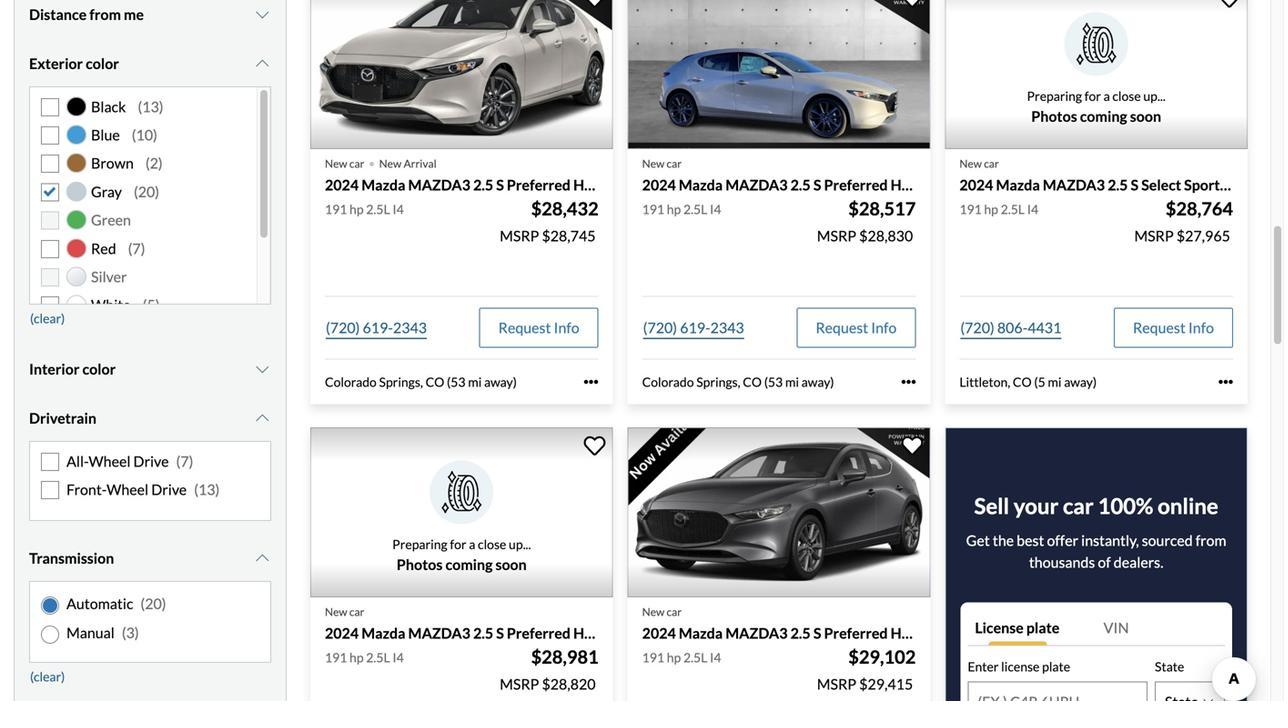 Task type: describe. For each thing, give the bounding box(es) containing it.
new car 2024 mazda mazda3 2.5 s preferred hatchback fwd for $29,102
[[642, 606, 998, 643]]

tab list containing license plate
[[968, 610, 1225, 647]]

(720) for $28,517
[[643, 319, 677, 337]]

distance from me button
[[29, 0, 271, 37]]

2024 inside 'new car · new arrival 2024 mazda mazda3 2.5 s preferred hatchback fwd'
[[325, 176, 359, 194]]

i4 for $28,764
[[1027, 202, 1039, 217]]

806-
[[997, 319, 1028, 337]]

sell
[[974, 493, 1010, 519]]

arrival
[[404, 157, 437, 170]]

fwd inside 'new car · new arrival 2024 mazda mazda3 2.5 s preferred hatchback fwd'
[[647, 176, 681, 194]]

request info button for $28,764
[[1114, 308, 1233, 348]]

2.5l for $28,517
[[683, 202, 708, 217]]

(720) 619-2343 button for ·
[[325, 308, 428, 348]]

msrp for $28,517
[[817, 227, 857, 245]]

msrp for $28,764
[[1134, 227, 1174, 245]]

front-wheel drive (13)
[[66, 481, 220, 499]]

dealers.
[[1114, 554, 1164, 571]]

0 horizontal spatial (13)
[[138, 98, 163, 115]]

chevron down image for exterior color
[[253, 56, 271, 71]]

3 mi from the left
[[1048, 374, 1062, 390]]

color for interior color
[[82, 360, 116, 378]]

offer
[[1047, 532, 1079, 550]]

1 horizontal spatial (13)
[[194, 481, 220, 499]]

colorado for 2024
[[642, 374, 694, 390]]

away) for ·
[[484, 374, 517, 390]]

license
[[975, 619, 1024, 637]]

$28,981
[[531, 647, 599, 668]]

drive for front-wheel drive
[[151, 481, 187, 499]]

(clear) button for (10)
[[29, 305, 66, 332]]

platinum quartz metallic 2024 mazda mazda3 2.5 s preferred hatchback fwd hatchback front-wheel drive automatic image for 2024
[[628, 0, 931, 149]]

new car · new arrival 2024 mazda mazda3 2.5 s preferred hatchback fwd
[[325, 146, 681, 194]]

$28,517 msrp $28,830
[[817, 198, 916, 245]]

platinum quartz metallic 2024 mazda mazda3 2.5 s preferred hatchback fwd hatchback front-wheel drive automatic image for ·
[[310, 0, 613, 149]]

2.5l for $28,432
[[366, 202, 390, 217]]

instantly,
[[1081, 532, 1139, 550]]

0 vertical spatial (7)
[[128, 240, 145, 257]]

hp for $28,517
[[667, 202, 681, 217]]

619- for 2024
[[680, 319, 710, 337]]

191 hp 2.5l i4 for $28,981
[[325, 650, 404, 666]]

request info for $28,764
[[1133, 319, 1214, 337]]

2.5l for $29,102
[[683, 650, 708, 666]]

car inside new car 2024 mazda mazda3 2.5 s select sport hatchbac
[[984, 157, 999, 170]]

191 for $29,102
[[642, 650, 664, 666]]

preferred up $28,981
[[507, 625, 571, 643]]

2.5l for $28,981
[[366, 650, 390, 666]]

away) for 2024
[[802, 374, 834, 390]]

(720) 619-2343 for ·
[[326, 319, 427, 337]]

$28,764
[[1166, 198, 1233, 220]]

191 hp 2.5l i4 for $28,764
[[960, 202, 1039, 217]]

enter license plate
[[968, 659, 1070, 675]]

2.5 inside new car 2024 mazda mazda3 2.5 s select sport hatchbac
[[1108, 176, 1128, 194]]

vehicle photo unavailable image for $28,764
[[945, 0, 1248, 149]]

request info for $28,432
[[498, 319, 579, 337]]

chevron down image for transmission
[[253, 552, 271, 566]]

191 hp 2.5l i4 for $29,102
[[642, 650, 721, 666]]

619- for ·
[[363, 319, 393, 337]]

exterior color
[[29, 54, 119, 72]]

springs, for 2024
[[696, 374, 740, 390]]

(720) 806-4431 button
[[960, 308, 1063, 348]]

request info button for $28,432
[[479, 308, 599, 348]]

silver
[[91, 268, 127, 286]]

$28,432 msrp $28,745
[[500, 198, 599, 245]]

get
[[966, 532, 990, 550]]

sell your car 100% online
[[974, 493, 1219, 519]]

distance
[[29, 5, 87, 23]]

chevron down image for distance from me
[[253, 7, 271, 22]]

(5
[[1034, 374, 1046, 390]]

brown
[[91, 154, 134, 172]]

colorado springs, co (53 mi away) for ·
[[325, 374, 517, 390]]

mi for ·
[[468, 374, 482, 390]]

license plate
[[975, 619, 1060, 637]]

hatchback up $29,102
[[891, 625, 961, 643]]

s up $28,981 msrp $28,820
[[496, 625, 504, 643]]

green
[[91, 211, 131, 229]]

interior color button
[[29, 347, 271, 392]]

new car 2024 mazda mazda3 2.5 s preferred hatchback fwd for $28,981
[[325, 606, 681, 643]]

(clear) for (10)
[[30, 311, 65, 326]]

interior color
[[29, 360, 116, 378]]

manual (3)
[[66, 625, 139, 642]]

$28,820
[[542, 676, 596, 693]]

thousands
[[1029, 554, 1095, 571]]

ellipsis h image for ·
[[584, 375, 599, 390]]

state
[[1155, 659, 1184, 675]]

hp for $28,764
[[984, 202, 998, 217]]

new car 2024 mazda mazda3 2.5 s select sport hatchbac
[[960, 157, 1284, 194]]

black
[[91, 98, 126, 115]]

msrp for $28,981
[[500, 676, 539, 693]]

interior
[[29, 360, 80, 378]]

best
[[1017, 532, 1044, 550]]

191 for $28,981
[[325, 650, 347, 666]]

(5)
[[143, 296, 160, 314]]

hatchbac
[[1223, 176, 1284, 194]]

request info for $28,517
[[816, 319, 897, 337]]

wheel for front-
[[107, 481, 148, 499]]

$28,517
[[848, 198, 916, 220]]

191 for $28,432
[[325, 202, 347, 217]]

transmission
[[29, 550, 114, 568]]

$28,764 msrp $27,965
[[1134, 198, 1233, 245]]

white
[[91, 296, 131, 314]]

$28,745
[[542, 227, 596, 245]]

mazda inside new car 2024 mazda mazda3 2.5 s select sport hatchbac
[[996, 176, 1040, 194]]

info for $28,517
[[871, 319, 897, 337]]

chevron down image
[[253, 362, 271, 377]]

request for $28,764
[[1133, 319, 1186, 337]]

request for $28,517
[[816, 319, 868, 337]]

manual
[[66, 625, 115, 642]]

automatic
[[66, 595, 133, 613]]

191 hp 2.5l i4 for $28,517
[[642, 202, 721, 217]]

gray
[[91, 183, 122, 201]]

exterior color button
[[29, 41, 271, 86]]

all-
[[66, 453, 89, 470]]

co for ·
[[426, 374, 444, 390]]

get the best offer instantly, sourced from thousands of dealers.
[[966, 532, 1227, 571]]

i4 for $28,517
[[710, 202, 721, 217]]

3 away) from the left
[[1064, 374, 1097, 390]]

hp for $28,432
[[350, 202, 364, 217]]

(2)
[[145, 154, 163, 172]]

(53 for ·
[[447, 374, 466, 390]]

100%
[[1098, 493, 1154, 519]]

$27,965
[[1177, 227, 1230, 245]]

colorado springs, co (53 mi away) for 2024
[[642, 374, 834, 390]]

automatic (20)
[[66, 595, 166, 613]]

1 vertical spatial (20)
[[141, 595, 166, 613]]



Task type: vqa. For each thing, say whether or not it's contained in the screenshot.
to
no



Task type: locate. For each thing, give the bounding box(es) containing it.
springs,
[[379, 374, 423, 390], [696, 374, 740, 390]]

1 horizontal spatial (720)
[[643, 319, 677, 337]]

tab list
[[968, 610, 1225, 647]]

plate
[[1027, 619, 1060, 637], [1042, 659, 1070, 675]]

1 horizontal spatial colorado
[[642, 374, 694, 390]]

2 away) from the left
[[802, 374, 834, 390]]

0 horizontal spatial springs,
[[379, 374, 423, 390]]

2 platinum quartz metallic 2024 mazda mazda3 2.5 s preferred hatchback fwd hatchback front-wheel drive automatic image from the left
[[628, 0, 931, 149]]

2 619- from the left
[[680, 319, 710, 337]]

distance from me
[[29, 5, 144, 23]]

1 2343 from the left
[[393, 319, 427, 337]]

drive for all-wheel drive
[[133, 453, 169, 470]]

new car 2024 mazda mazda3 2.5 s preferred hatchback fwd up the $29,102 msrp $29,415
[[642, 606, 998, 643]]

i4 for $29,102
[[710, 650, 721, 666]]

(720) 619-2343
[[326, 319, 427, 337], [643, 319, 744, 337]]

2 horizontal spatial mi
[[1048, 374, 1062, 390]]

hp for $29,102
[[667, 650, 681, 666]]

chevron down image inside distance from me dropdown button
[[253, 7, 271, 22]]

2343
[[393, 319, 427, 337], [710, 319, 744, 337]]

0 horizontal spatial 619-
[[363, 319, 393, 337]]

2 horizontal spatial info
[[1189, 319, 1214, 337]]

3 request info button from the left
[[1114, 308, 1233, 348]]

i4 for $28,432
[[393, 202, 404, 217]]

(7)
[[128, 240, 145, 257], [176, 453, 193, 470]]

3 chevron down image from the top
[[253, 411, 271, 426]]

1 horizontal spatial colorado springs, co (53 mi away)
[[642, 374, 834, 390]]

191 for $28,764
[[960, 202, 982, 217]]

1 springs, from the left
[[379, 374, 423, 390]]

car
[[349, 157, 364, 170], [667, 157, 682, 170], [984, 157, 999, 170], [1063, 493, 1094, 519], [349, 606, 364, 619], [667, 606, 682, 619]]

wheel for all-
[[89, 453, 131, 470]]

2 horizontal spatial (720)
[[961, 319, 995, 337]]

0 horizontal spatial (53
[[447, 374, 466, 390]]

drive up front-wheel drive (13)
[[133, 453, 169, 470]]

mi for 2024
[[785, 374, 799, 390]]

0 vertical spatial plate
[[1027, 619, 1060, 637]]

vin tab
[[1096, 610, 1225, 647]]

2 mi from the left
[[785, 374, 799, 390]]

new inside new car 2024 mazda mazda3 2.5 s select sport hatchbac
[[960, 157, 982, 170]]

chevron down image
[[253, 7, 271, 22], [253, 56, 271, 71], [253, 411, 271, 426], [253, 552, 271, 566]]

(10)
[[132, 126, 157, 144]]

2 info from the left
[[871, 319, 897, 337]]

color up black
[[86, 54, 119, 72]]

1 horizontal spatial co
[[743, 374, 762, 390]]

(7) right the red
[[128, 240, 145, 257]]

1 horizontal spatial request
[[816, 319, 868, 337]]

(13)
[[138, 98, 163, 115], [194, 481, 220, 499]]

vehicle photo unavailable image for $28,981
[[310, 428, 613, 598]]

0 horizontal spatial colorado
[[325, 374, 377, 390]]

ellipsis h image
[[584, 375, 599, 390], [901, 375, 916, 390]]

msrp for $28,432
[[500, 227, 539, 245]]

2 2343 from the left
[[710, 319, 744, 337]]

(7) up front-wheel drive (13)
[[176, 453, 193, 470]]

co
[[426, 374, 444, 390], [743, 374, 762, 390], [1013, 374, 1032, 390]]

plate right license
[[1027, 619, 1060, 637]]

0 vertical spatial color
[[86, 54, 119, 72]]

license plate tab
[[968, 610, 1096, 647]]

away)
[[484, 374, 517, 390], [802, 374, 834, 390], [1064, 374, 1097, 390]]

color
[[86, 54, 119, 72], [82, 360, 116, 378]]

3 info from the left
[[1189, 319, 1214, 337]]

sport
[[1184, 176, 1220, 194]]

springs, for ·
[[379, 374, 423, 390]]

drivetrain button
[[29, 396, 271, 441]]

s inside new car 2024 mazda mazda3 2.5 s select sport hatchbac
[[1131, 176, 1139, 194]]

1 away) from the left
[[484, 374, 517, 390]]

new
[[325, 157, 347, 170], [379, 157, 402, 170], [642, 157, 665, 170], [960, 157, 982, 170], [325, 606, 347, 619], [642, 606, 665, 619]]

1 (720) from the left
[[326, 319, 360, 337]]

0 horizontal spatial away)
[[484, 374, 517, 390]]

$28,981 msrp $28,820
[[500, 647, 599, 693]]

1 vertical spatial from
[[1196, 532, 1227, 550]]

1 horizontal spatial (53
[[764, 374, 783, 390]]

0 horizontal spatial (720) 619-2343 button
[[325, 308, 428, 348]]

0 horizontal spatial co
[[426, 374, 444, 390]]

i4
[[393, 202, 404, 217], [710, 202, 721, 217], [1027, 202, 1039, 217], [393, 650, 404, 666], [710, 650, 721, 666]]

1 horizontal spatial (720) 619-2343 button
[[642, 308, 745, 348]]

1 co from the left
[[426, 374, 444, 390]]

0 horizontal spatial vehicle photo unavailable image
[[310, 428, 613, 598]]

hatchback up $28,981
[[573, 625, 644, 643]]

(720) for $28,764
[[961, 319, 995, 337]]

0 vertical spatial (13)
[[138, 98, 163, 115]]

1 colorado from the left
[[325, 374, 377, 390]]

request for $28,432
[[498, 319, 551, 337]]

(53
[[447, 374, 466, 390], [764, 374, 783, 390]]

of
[[1098, 554, 1111, 571]]

mazda3 inside 'new car · new arrival 2024 mazda mazda3 2.5 s preferred hatchback fwd'
[[408, 176, 470, 194]]

platinum quartz metallic 2024 mazda mazda3 2.5 s preferred hatchback fwd hatchback front-wheel drive automatic image
[[310, 0, 613, 149], [628, 0, 931, 149]]

colorado for ·
[[325, 374, 377, 390]]

2 horizontal spatial request info button
[[1114, 308, 1233, 348]]

i4 for $28,981
[[393, 650, 404, 666]]

me
[[124, 5, 144, 23]]

machine gray metallic 2024 mazda mazda3 2.5 s preferred hatchback fwd hatchback front-wheel drive automatic image
[[628, 428, 931, 598]]

2 springs, from the left
[[696, 374, 740, 390]]

hatchback inside 'new car · new arrival 2024 mazda mazda3 2.5 s preferred hatchback fwd'
[[573, 176, 644, 194]]

drive down all-wheel drive (7)
[[151, 481, 187, 499]]

preferred
[[507, 176, 571, 194], [824, 176, 888, 194], [507, 625, 571, 643], [824, 625, 888, 643]]

2 horizontal spatial request info
[[1133, 319, 1214, 337]]

exterior
[[29, 54, 83, 72]]

1 horizontal spatial mi
[[785, 374, 799, 390]]

(720)
[[326, 319, 360, 337], [643, 319, 677, 337], [961, 319, 995, 337]]

msrp inside the $29,102 msrp $29,415
[[817, 676, 857, 693]]

3 (720) from the left
[[961, 319, 995, 337]]

wheel down all-wheel drive (7)
[[107, 481, 148, 499]]

color for exterior color
[[86, 54, 119, 72]]

request info button for $28,517
[[797, 308, 916, 348]]

2 request from the left
[[816, 319, 868, 337]]

0 horizontal spatial platinum quartz metallic 2024 mazda mazda3 2.5 s preferred hatchback fwd hatchback front-wheel drive automatic image
[[310, 0, 613, 149]]

1 mi from the left
[[468, 374, 482, 390]]

2 colorado springs, co (53 mi away) from the left
[[642, 374, 834, 390]]

enter
[[968, 659, 999, 675]]

preferred up $28,517
[[824, 176, 888, 194]]

(720) 619-2343 button
[[325, 308, 428, 348], [642, 308, 745, 348]]

select
[[1142, 176, 1181, 194]]

msrp inside $28,432 msrp $28,745
[[500, 227, 539, 245]]

619-
[[363, 319, 393, 337], [680, 319, 710, 337]]

Enter license plate field
[[969, 683, 1147, 702]]

hatchback up the $28,432
[[573, 176, 644, 194]]

hp for $28,981
[[350, 650, 364, 666]]

wheel up front-
[[89, 453, 131, 470]]

2 (clear) from the top
[[30, 670, 65, 685]]

s
[[496, 176, 504, 194], [814, 176, 821, 194], [1131, 176, 1139, 194], [496, 625, 504, 643], [814, 625, 821, 643]]

1 horizontal spatial away)
[[802, 374, 834, 390]]

2.5l
[[366, 202, 390, 217], [683, 202, 708, 217], [1001, 202, 1025, 217], [366, 650, 390, 666], [683, 650, 708, 666]]

1 (clear) button from the top
[[29, 305, 66, 332]]

1 vertical spatial vehicle photo unavailable image
[[310, 428, 613, 598]]

0 vertical spatial from
[[89, 5, 121, 23]]

mazda3
[[408, 176, 470, 194], [726, 176, 788, 194], [1043, 176, 1105, 194], [408, 625, 470, 643], [726, 625, 788, 643]]

msrp inside $28,981 msrp $28,820
[[500, 676, 539, 693]]

msrp left $28,745
[[500, 227, 539, 245]]

1 (720) 619-2343 from the left
[[326, 319, 427, 337]]

0 horizontal spatial (7)
[[128, 240, 145, 257]]

1 horizontal spatial (720) 619-2343
[[643, 319, 744, 337]]

2024
[[325, 176, 359, 194], [642, 176, 676, 194], [960, 176, 993, 194], [325, 625, 359, 643], [642, 625, 676, 643]]

4431
[[1028, 319, 1062, 337]]

(3)
[[122, 625, 139, 642]]

request info button
[[479, 308, 599, 348], [797, 308, 916, 348], [1114, 308, 1233, 348]]

msrp left $29,415
[[817, 676, 857, 693]]

1 request info from the left
[[498, 319, 579, 337]]

msrp inside $28,517 msrp $28,830
[[817, 227, 857, 245]]

transmission button
[[29, 536, 271, 582]]

0 horizontal spatial info
[[554, 319, 579, 337]]

1 request info button from the left
[[479, 308, 599, 348]]

co for 2024
[[743, 374, 762, 390]]

0 horizontal spatial request
[[498, 319, 551, 337]]

(720) 619-2343 button for 2024
[[642, 308, 745, 348]]

request
[[498, 319, 551, 337], [816, 319, 868, 337], [1133, 319, 1186, 337]]

mazda
[[362, 176, 405, 194], [679, 176, 723, 194], [996, 176, 1040, 194], [362, 625, 405, 643], [679, 625, 723, 643]]

chevron down image inside exterior color dropdown button
[[253, 56, 271, 71]]

s up $28,517 msrp $28,830
[[814, 176, 821, 194]]

your
[[1014, 493, 1059, 519]]

1 (clear) from the top
[[30, 311, 65, 326]]

ellipsis h image for 2024
[[901, 375, 916, 390]]

2024 inside new car 2024 mazda mazda3 2.5 s select sport hatchbac
[[960, 176, 993, 194]]

2 horizontal spatial away)
[[1064, 374, 1097, 390]]

1 horizontal spatial vehicle photo unavailable image
[[945, 0, 1248, 149]]

(53 for 2024
[[764, 374, 783, 390]]

191 hp 2.5l i4
[[325, 202, 404, 217], [642, 202, 721, 217], [960, 202, 1039, 217], [325, 650, 404, 666], [642, 650, 721, 666]]

(720) for $28,432
[[326, 319, 360, 337]]

0 vertical spatial vehicle photo unavailable image
[[945, 0, 1248, 149]]

vin
[[1104, 619, 1129, 637]]

from inside get the best offer instantly, sourced from thousands of dealers.
[[1196, 532, 1227, 550]]

0 horizontal spatial request info
[[498, 319, 579, 337]]

1 horizontal spatial 619-
[[680, 319, 710, 337]]

1 horizontal spatial springs,
[[696, 374, 740, 390]]

license
[[1001, 659, 1040, 675]]

2 ellipsis h image from the left
[[901, 375, 916, 390]]

2 request info button from the left
[[797, 308, 916, 348]]

2 (720) from the left
[[643, 319, 677, 337]]

littleton, co (5 mi away)
[[960, 374, 1097, 390]]

(720) 619-2343 for 2024
[[643, 319, 744, 337]]

fwd
[[647, 176, 681, 194], [964, 176, 998, 194], [647, 625, 681, 643], [964, 625, 998, 643]]

1 (53 from the left
[[447, 374, 466, 390]]

online
[[1158, 493, 1219, 519]]

1 horizontal spatial info
[[871, 319, 897, 337]]

0 vertical spatial (20)
[[134, 183, 159, 201]]

0 horizontal spatial (720)
[[326, 319, 360, 337]]

0 horizontal spatial from
[[89, 5, 121, 23]]

1 request from the left
[[498, 319, 551, 337]]

red
[[91, 240, 116, 257]]

mazda3 inside new car 2024 mazda mazda3 2.5 s select sport hatchbac
[[1043, 176, 1105, 194]]

from down online
[[1196, 532, 1227, 550]]

preferred up $29,102
[[824, 625, 888, 643]]

1 vertical spatial color
[[82, 360, 116, 378]]

blue
[[91, 126, 120, 144]]

from inside dropdown button
[[89, 5, 121, 23]]

info for $28,432
[[554, 319, 579, 337]]

(clear) for (3)
[[30, 670, 65, 685]]

msrp left $28,830
[[817, 227, 857, 245]]

front-
[[66, 481, 107, 499]]

3 request info from the left
[[1133, 319, 1214, 337]]

0 horizontal spatial 2343
[[393, 319, 427, 337]]

1 vertical spatial drive
[[151, 481, 187, 499]]

0 horizontal spatial ellipsis h image
[[584, 375, 599, 390]]

0 horizontal spatial mi
[[468, 374, 482, 390]]

ellipsis h image
[[1219, 375, 1233, 390]]

1 vertical spatial plate
[[1042, 659, 1070, 675]]

·
[[368, 146, 376, 179]]

1 platinum quartz metallic 2024 mazda mazda3 2.5 s preferred hatchback fwd hatchback front-wheel drive automatic image from the left
[[310, 0, 613, 149]]

1 vertical spatial wheel
[[107, 481, 148, 499]]

(720) 806-4431
[[961, 319, 1062, 337]]

2343 for 2024
[[710, 319, 744, 337]]

littleton,
[[960, 374, 1011, 390]]

1 horizontal spatial platinum quartz metallic 2024 mazda mazda3 2.5 s preferred hatchback fwd hatchback front-wheel drive automatic image
[[628, 0, 931, 149]]

1 (720) 619-2343 button from the left
[[325, 308, 428, 348]]

4 chevron down image from the top
[[253, 552, 271, 566]]

info
[[554, 319, 579, 337], [871, 319, 897, 337], [1189, 319, 1214, 337]]

2 co from the left
[[743, 374, 762, 390]]

(clear) button for (3)
[[29, 664, 66, 691]]

2343 for ·
[[393, 319, 427, 337]]

s up $28,432 msrp $28,745
[[496, 176, 504, 194]]

plate up enter license plate field
[[1042, 659, 1070, 675]]

car inside 'new car · new arrival 2024 mazda mazda3 2.5 s preferred hatchback fwd'
[[349, 157, 364, 170]]

from left me
[[89, 5, 121, 23]]

color right interior
[[82, 360, 116, 378]]

s up the $29,102 msrp $29,415
[[814, 625, 821, 643]]

1 vertical spatial (clear)
[[30, 670, 65, 685]]

info for $28,764
[[1189, 319, 1214, 337]]

0 vertical spatial (clear)
[[30, 311, 65, 326]]

msrp left the "$27,965"
[[1134, 227, 1174, 245]]

1 vertical spatial (clear) button
[[29, 664, 66, 691]]

preferred up the $28,432
[[507, 176, 571, 194]]

1 chevron down image from the top
[[253, 7, 271, 22]]

2 chevron down image from the top
[[253, 56, 271, 71]]

1 vertical spatial (7)
[[176, 453, 193, 470]]

new car 2024 mazda mazda3 2.5 s preferred hatchback fwd up $28,981 msrp $28,820
[[325, 606, 681, 643]]

$29,102 msrp $29,415
[[817, 647, 916, 693]]

msrp inside $28,764 msrp $27,965
[[1134, 227, 1174, 245]]

drivetrain
[[29, 409, 96, 427]]

s inside 'new car · new arrival 2024 mazda mazda3 2.5 s preferred hatchback fwd'
[[496, 176, 504, 194]]

the
[[993, 532, 1014, 550]]

2 (clear) button from the top
[[29, 664, 66, 691]]

sourced
[[1142, 532, 1193, 550]]

0 vertical spatial (clear) button
[[29, 305, 66, 332]]

hatchback up $28,517
[[891, 176, 961, 194]]

vehicle photo unavailable image
[[945, 0, 1248, 149], [310, 428, 613, 598]]

(13) up transmission dropdown button
[[194, 481, 220, 499]]

1 horizontal spatial request info
[[816, 319, 897, 337]]

0 horizontal spatial (720) 619-2343
[[326, 319, 427, 337]]

1 vertical spatial (13)
[[194, 481, 220, 499]]

all-wheel drive (7)
[[66, 453, 193, 470]]

chevron down image for drivetrain
[[253, 411, 271, 426]]

new car 2024 mazda mazda3 2.5 s preferred hatchback fwd
[[642, 157, 998, 194], [325, 606, 681, 643], [642, 606, 998, 643]]

hatchback
[[573, 176, 644, 194], [891, 176, 961, 194], [573, 625, 644, 643], [891, 625, 961, 643]]

191 for $28,517
[[642, 202, 664, 217]]

2 horizontal spatial co
[[1013, 374, 1032, 390]]

0 horizontal spatial colorado springs, co (53 mi away)
[[325, 374, 517, 390]]

1 horizontal spatial request info button
[[797, 308, 916, 348]]

2 horizontal spatial request
[[1133, 319, 1186, 337]]

191 hp 2.5l i4 for $28,432
[[325, 202, 404, 217]]

$28,830
[[859, 227, 913, 245]]

chevron down image inside transmission dropdown button
[[253, 552, 271, 566]]

0 vertical spatial wheel
[[89, 453, 131, 470]]

2 (720) 619-2343 button from the left
[[642, 308, 745, 348]]

1 horizontal spatial (7)
[[176, 453, 193, 470]]

3 co from the left
[[1013, 374, 1032, 390]]

191
[[325, 202, 347, 217], [642, 202, 664, 217], [960, 202, 982, 217], [325, 650, 347, 666], [642, 650, 664, 666]]

2.5 inside 'new car · new arrival 2024 mazda mazda3 2.5 s preferred hatchback fwd'
[[473, 176, 493, 194]]

1 ellipsis h image from the left
[[584, 375, 599, 390]]

1 619- from the left
[[363, 319, 393, 337]]

msrp left $28,820
[[500, 676, 539, 693]]

2 (720) 619-2343 from the left
[[643, 319, 744, 337]]

(20) down transmission dropdown button
[[141, 595, 166, 613]]

1 horizontal spatial from
[[1196, 532, 1227, 550]]

0 vertical spatial drive
[[133, 453, 169, 470]]

2 request info from the left
[[816, 319, 897, 337]]

1 horizontal spatial ellipsis h image
[[901, 375, 916, 390]]

1 colorado springs, co (53 mi away) from the left
[[325, 374, 517, 390]]

3 request from the left
[[1133, 319, 1186, 337]]

(clear)
[[30, 311, 65, 326], [30, 670, 65, 685]]

new car 2024 mazda mazda3 2.5 s preferred hatchback fwd up $28,517 msrp $28,830
[[642, 157, 998, 194]]

$29,102
[[848, 647, 916, 668]]

msrp
[[500, 227, 539, 245], [817, 227, 857, 245], [1134, 227, 1174, 245], [500, 676, 539, 693], [817, 676, 857, 693]]

colorado
[[325, 374, 377, 390], [642, 374, 694, 390]]

1 info from the left
[[554, 319, 579, 337]]

plate inside tab
[[1027, 619, 1060, 637]]

msrp for $29,102
[[817, 676, 857, 693]]

1 horizontal spatial 2343
[[710, 319, 744, 337]]

preferred inside 'new car · new arrival 2024 mazda mazda3 2.5 s preferred hatchback fwd'
[[507, 176, 571, 194]]

(13) up (10)
[[138, 98, 163, 115]]

s left select
[[1131, 176, 1139, 194]]

from
[[89, 5, 121, 23], [1196, 532, 1227, 550]]

(20) down (2)
[[134, 183, 159, 201]]

mazda inside 'new car · new arrival 2024 mazda mazda3 2.5 s preferred hatchback fwd'
[[362, 176, 405, 194]]

2 (53 from the left
[[764, 374, 783, 390]]

$29,415
[[859, 676, 913, 693]]

$28,432
[[531, 198, 599, 220]]

chevron down image inside drivetrain dropdown button
[[253, 411, 271, 426]]

2 colorado from the left
[[642, 374, 694, 390]]

wheel
[[89, 453, 131, 470], [107, 481, 148, 499]]

0 horizontal spatial request info button
[[479, 308, 599, 348]]

2.5l for $28,764
[[1001, 202, 1025, 217]]



